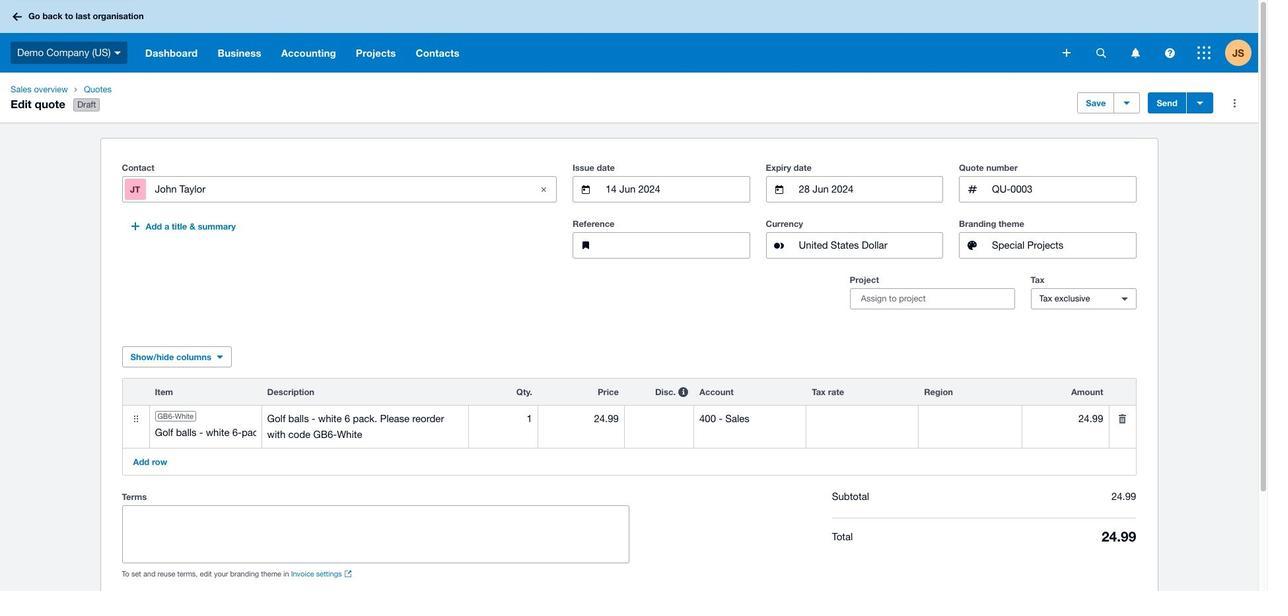 Task type: vqa. For each thing, say whether or not it's contained in the screenshot.
Drag handle image
yes



Task type: locate. For each thing, give the bounding box(es) containing it.
banner
[[0, 0, 1258, 73]]

overflow menu image
[[1221, 90, 1248, 116]]

0 horizontal spatial svg image
[[13, 12, 22, 21]]

None text field
[[991, 177, 1136, 202]]

svg image
[[1198, 46, 1211, 59], [1096, 48, 1106, 58], [1131, 48, 1140, 58], [1063, 49, 1071, 57], [114, 51, 121, 55]]

1 vertical spatial svg image
[[1165, 48, 1175, 58]]

None text field
[[604, 233, 749, 258], [262, 406, 468, 448], [123, 507, 628, 563], [604, 233, 749, 258], [262, 406, 468, 448], [123, 507, 628, 563]]

svg image
[[13, 12, 22, 21], [1165, 48, 1175, 58]]

drag handle image
[[123, 406, 149, 433]]

0 vertical spatial svg image
[[13, 12, 22, 21]]

None field
[[154, 177, 525, 202], [604, 177, 749, 202], [798, 177, 943, 202], [798, 233, 943, 258], [469, 406, 538, 433], [538, 406, 624, 433], [625, 406, 694, 433], [694, 406, 806, 433], [807, 406, 918, 433], [919, 406, 1022, 433], [1023, 406, 1109, 433], [150, 427, 261, 443], [154, 177, 525, 202], [604, 177, 749, 202], [798, 177, 943, 202], [798, 233, 943, 258], [469, 406, 538, 433], [538, 406, 624, 433], [625, 406, 694, 433], [694, 406, 806, 433], [807, 406, 918, 433], [919, 406, 1022, 433], [1023, 406, 1109, 433], [150, 427, 261, 443]]



Task type: describe. For each thing, give the bounding box(es) containing it.
line items element
[[122, 378, 1136, 476]]

Assign to project field
[[850, 288, 1014, 310]]

1 horizontal spatial svg image
[[1165, 48, 1175, 58]]



